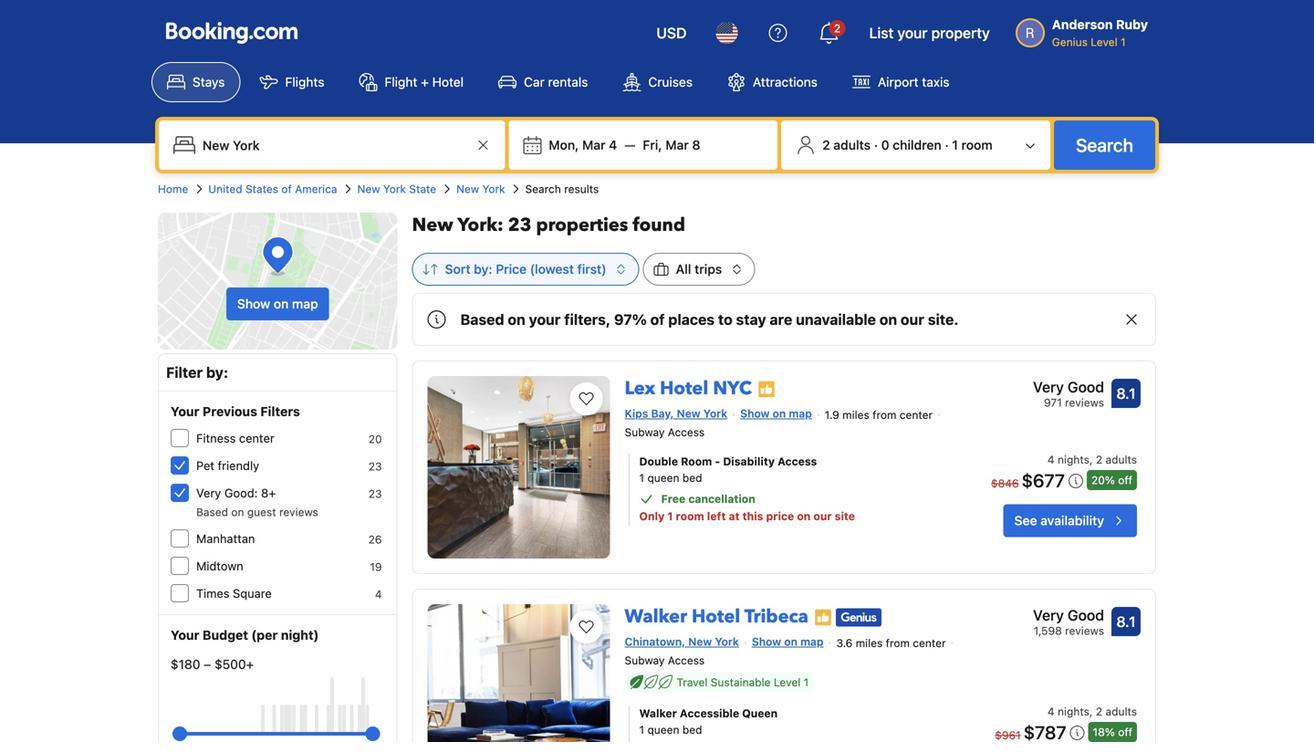 Task type: vqa. For each thing, say whether or not it's contained in the screenshot.
water park to the top
no



Task type: locate. For each thing, give the bounding box(es) containing it.
of right 97%
[[651, 311, 665, 328]]

united
[[208, 183, 242, 195]]

2 vertical spatial access
[[668, 654, 705, 667]]

23 for pet friendly
[[369, 460, 382, 473]]

very inside very good 971 reviews
[[1034, 378, 1064, 396]]

our
[[901, 311, 925, 328], [814, 510, 832, 523]]

hotel up kips bay, new york
[[660, 376, 709, 401]]

search for search results
[[525, 183, 561, 195]]

1 vertical spatial room
[[676, 510, 705, 523]]

show on map inside show on map button
[[237, 296, 318, 311]]

23 inside search results updated. new york: 23 properties found. applied filters: pet friendly, very good: 8+, free cancellation, guests' favorite area, adapted bath. element
[[508, 213, 532, 238]]

0 horizontal spatial search
[[525, 183, 561, 195]]

center right 1.9
[[900, 408, 933, 421]]

mon, mar 4 — fri, mar 8
[[549, 137, 701, 152]]

1 horizontal spatial your
[[898, 24, 928, 42]]

miles inside 3.6 miles from center subway access
[[856, 637, 883, 649]]

8+
[[261, 486, 276, 500]]

york:
[[458, 213, 504, 238]]

0 vertical spatial adults
[[834, 137, 871, 152]]

search results updated. new york: 23 properties found. applied filters: pet friendly, very good: 8+, free cancellation, guests' favorite area, adapted bath. element
[[412, 213, 1157, 238]]

2 1 queen bed from the top
[[640, 724, 703, 736]]

2 vertical spatial map
[[801, 635, 824, 648]]

nights up $677
[[1058, 453, 1090, 466]]

this
[[743, 510, 764, 523]]

2 queen from the top
[[648, 724, 680, 736]]

1 horizontal spatial mar
[[666, 137, 689, 152]]

0 vertical spatial very
[[1034, 378, 1064, 396]]

,
[[1090, 453, 1093, 466], [1090, 705, 1093, 718]]

2 subway from the top
[[625, 654, 665, 667]]

1 mar from the left
[[583, 137, 606, 152]]

room right children
[[962, 137, 993, 152]]

are
[[770, 311, 793, 328]]

new
[[357, 183, 380, 195], [457, 183, 479, 195], [412, 213, 453, 238], [677, 407, 701, 420], [689, 635, 712, 648]]

1 vertical spatial scored 8.1 element
[[1112, 607, 1141, 636]]

0 vertical spatial based
[[461, 311, 505, 328]]

0 vertical spatial nights
[[1058, 453, 1090, 466]]

0 vertical spatial our
[[901, 311, 925, 328]]

all trips
[[676, 262, 722, 277]]

0 vertical spatial good
[[1068, 378, 1105, 396]]

23 up 26
[[369, 488, 382, 500]]

access
[[668, 426, 705, 439], [778, 455, 817, 468], [668, 654, 705, 667]]

by: right sort
[[474, 262, 493, 277]]

airport
[[878, 74, 919, 89]]

access down 1.9 miles from center subway access
[[778, 455, 817, 468]]

1 bed from the top
[[683, 472, 703, 485]]

· left 0
[[874, 137, 878, 152]]

2 vertical spatial show on map
[[752, 635, 824, 648]]

2 scored 8.1 element from the top
[[1112, 607, 1141, 636]]

8.1 right the very good 1,598 reviews at the right bottom of the page
[[1117, 613, 1136, 630]]

ruby
[[1116, 17, 1149, 32]]

center
[[900, 408, 933, 421], [239, 431, 275, 445], [913, 637, 946, 649]]

based for based on guest reviews
[[196, 506, 228, 519]]

1 horizontal spatial our
[[901, 311, 925, 328]]

0 vertical spatial search
[[1076, 134, 1134, 156]]

23 down 20
[[369, 460, 382, 473]]

reviews inside very good 971 reviews
[[1066, 396, 1105, 409]]

at
[[729, 510, 740, 523]]

queen for walker
[[648, 724, 680, 736]]

new down walker hotel tribeca
[[689, 635, 712, 648]]

of right states
[[282, 183, 292, 195]]

0 horizontal spatial mar
[[583, 137, 606, 152]]

1 4 nights , 2 adults from the top
[[1048, 453, 1138, 466]]

1 horizontal spatial search
[[1076, 134, 1134, 156]]

· right children
[[945, 137, 949, 152]]

stays link
[[152, 62, 241, 102]]

your down filter
[[171, 404, 200, 419]]

2 up 18%
[[1096, 705, 1103, 718]]

0 vertical spatial your
[[898, 24, 928, 42]]

friendly
[[218, 459, 259, 472]]

reviews
[[1066, 396, 1105, 409], [279, 506, 318, 519], [1066, 624, 1105, 637]]

very up 971
[[1034, 378, 1064, 396]]

reviews for walker hotel tribeca
[[1066, 624, 1105, 637]]

1 vertical spatial show on map
[[741, 407, 812, 420]]

1 vertical spatial your
[[171, 628, 200, 643]]

0 vertical spatial 23
[[508, 213, 532, 238]]

miles for lex hotel nyc
[[843, 408, 870, 421]]

0 vertical spatial level
[[1091, 36, 1118, 48]]

subway inside 3.6 miles from center subway access
[[625, 654, 665, 667]]

23 for very good: 8+
[[369, 488, 382, 500]]

0 vertical spatial bed
[[683, 472, 703, 485]]

good:
[[224, 486, 258, 500]]

0 vertical spatial subway
[[625, 426, 665, 439]]

this property is part of our preferred partner program. it's committed to providing excellent service and good value. it'll pay us a higher commission if you make a booking. image for tribeca
[[814, 609, 833, 627]]

price
[[766, 510, 794, 523]]

state
[[409, 183, 436, 195]]

0 vertical spatial center
[[900, 408, 933, 421]]

2 vertical spatial hotel
[[692, 604, 741, 629]]

double room - disability access
[[640, 455, 817, 468]]

1 vertical spatial map
[[789, 407, 812, 420]]

4 down 1,598
[[1048, 705, 1055, 718]]

taxis
[[922, 74, 950, 89]]

walker down travel
[[640, 707, 677, 720]]

access for nyc
[[668, 426, 705, 439]]

0 vertical spatial show on map
[[237, 296, 318, 311]]

stay
[[736, 311, 767, 328]]

18% off
[[1093, 726, 1133, 739]]

map inside show on map button
[[292, 296, 318, 311]]

filters
[[261, 404, 300, 419]]

free
[[661, 493, 686, 505]]

price
[[496, 262, 527, 277]]

1 vertical spatial very
[[196, 486, 221, 500]]

kips
[[625, 407, 649, 420]]

0 vertical spatial scored 8.1 element
[[1112, 379, 1141, 408]]

0
[[882, 137, 890, 152]]

scored 8.1 element
[[1112, 379, 1141, 408], [1112, 607, 1141, 636]]

0 horizontal spatial by:
[[206, 364, 228, 381]]

4 nights , 2 adults up 18%
[[1048, 705, 1138, 718]]

level down anderson
[[1091, 36, 1118, 48]]

1 vertical spatial show
[[741, 407, 770, 420]]

fitness
[[196, 431, 236, 445]]

—
[[625, 137, 636, 152]]

0 vertical spatial of
[[282, 183, 292, 195]]

1 vertical spatial access
[[778, 455, 817, 468]]

1 horizontal spatial level
[[1091, 36, 1118, 48]]

adults left 0
[[834, 137, 871, 152]]

2 vertical spatial reviews
[[1066, 624, 1105, 637]]

1 horizontal spatial based
[[461, 311, 505, 328]]

new inside search results updated. new york: 23 properties found. applied filters: pet friendly, very good: 8+, free cancellation, guests' favorite area, adapted bath. element
[[412, 213, 453, 238]]

1 vertical spatial miles
[[856, 637, 883, 649]]

nights for 18%
[[1058, 705, 1090, 718]]

0 vertical spatial your
[[171, 404, 200, 419]]

4 nights , 2 adults up 20%
[[1048, 453, 1138, 466]]

1 horizontal spatial by:
[[474, 262, 493, 277]]

access down kips bay, new york
[[668, 426, 705, 439]]

1 vertical spatial search
[[525, 183, 561, 195]]

mar right mon,
[[583, 137, 606, 152]]

mar left 8 at the right top
[[666, 137, 689, 152]]

1 8.1 from the top
[[1117, 385, 1136, 402]]

1 subway from the top
[[625, 426, 665, 439]]

filter by:
[[166, 364, 228, 381]]

8.1 right very good 971 reviews
[[1117, 385, 1136, 402]]

miles inside 1.9 miles from center subway access
[[843, 408, 870, 421]]

group
[[180, 719, 373, 742]]

0 vertical spatial 1 queen bed
[[640, 472, 703, 485]]

chinatown,
[[625, 635, 686, 648]]

2 vertical spatial 23
[[369, 488, 382, 500]]

by: right filter
[[206, 364, 228, 381]]

queen down the double
[[648, 472, 680, 485]]

2 your from the top
[[171, 628, 200, 643]]

19
[[370, 561, 382, 573]]

very up 1,598
[[1034, 607, 1064, 624]]

very good element for tribeca
[[1034, 604, 1105, 626]]

0 vertical spatial off
[[1119, 474, 1133, 487]]

center inside 3.6 miles from center subway access
[[913, 637, 946, 649]]

0 horizontal spatial room
[[676, 510, 705, 523]]

1 vertical spatial of
[[651, 311, 665, 328]]

4 nights , 2 adults for 18%
[[1048, 705, 1138, 718]]

0 vertical spatial 4 nights , 2 adults
[[1048, 453, 1138, 466]]

good inside the very good 1,598 reviews
[[1068, 607, 1105, 624]]

2 off from the top
[[1119, 726, 1133, 739]]

1 horizontal spatial of
[[651, 311, 665, 328]]

car rentals
[[524, 74, 588, 89]]

very good element
[[1034, 376, 1105, 398], [1034, 604, 1105, 626]]

our left site.
[[901, 311, 925, 328]]

2 4 nights , 2 adults from the top
[[1048, 705, 1138, 718]]

$500+
[[215, 657, 254, 672]]

map for walker hotel tribeca
[[801, 635, 824, 648]]

1.9 miles from center subway access
[[625, 408, 933, 439]]

2 up 20%
[[1096, 453, 1103, 466]]

1 vertical spatial our
[[814, 510, 832, 523]]

hotel up chinatown, new york
[[692, 604, 741, 629]]

very inside the very good 1,598 reviews
[[1034, 607, 1064, 624]]

from for walker hotel tribeca
[[886, 637, 910, 649]]

search inside search button
[[1076, 134, 1134, 156]]

from right 3.6
[[886, 637, 910, 649]]

1 vertical spatial hotel
[[660, 376, 709, 401]]

access inside 1.9 miles from center subway access
[[668, 426, 705, 439]]

subway down the kips
[[625, 426, 665, 439]]

car rentals link
[[483, 62, 604, 102]]

1 vertical spatial walker
[[640, 707, 677, 720]]

nights down 1,598
[[1058, 705, 1090, 718]]

0 vertical spatial queen
[[648, 472, 680, 485]]

on inside button
[[274, 296, 289, 311]]

york
[[383, 183, 406, 195], [482, 183, 505, 195], [704, 407, 728, 420], [715, 635, 739, 648]]

site
[[835, 510, 855, 523]]

reviews right 'guest'
[[279, 506, 318, 519]]

from inside 3.6 miles from center subway access
[[886, 637, 910, 649]]

your
[[898, 24, 928, 42], [529, 311, 561, 328]]

1 down "ruby"
[[1121, 36, 1126, 48]]

new inside new york state link
[[357, 183, 380, 195]]

miles for walker hotel tribeca
[[856, 637, 883, 649]]

1 down "walker accessible queen"
[[640, 724, 645, 736]]

4 up $677
[[1048, 453, 1055, 466]]

26
[[369, 533, 382, 546]]

0 vertical spatial access
[[668, 426, 705, 439]]

miles
[[843, 408, 870, 421], [856, 637, 883, 649]]

walker
[[625, 604, 687, 629], [640, 707, 677, 720]]

1 down the double
[[640, 472, 645, 485]]

1 vertical spatial 1 queen bed
[[640, 724, 703, 736]]

very for walker hotel tribeca
[[1034, 607, 1064, 624]]

good
[[1068, 378, 1105, 396], [1068, 607, 1105, 624]]

center up friendly
[[239, 431, 275, 445]]

your for your previous filters
[[171, 404, 200, 419]]

nyc
[[713, 376, 752, 401]]

1 your from the top
[[171, 404, 200, 419]]

by: for filter
[[206, 364, 228, 381]]

1 vertical spatial off
[[1119, 726, 1133, 739]]

2 very good element from the top
[[1034, 604, 1105, 626]]

1 off from the top
[[1119, 474, 1133, 487]]

very down 'pet'
[[196, 486, 221, 500]]

1,598
[[1034, 624, 1062, 637]]

1 vertical spatial your
[[529, 311, 561, 328]]

2 good from the top
[[1068, 607, 1105, 624]]

hotel for lex
[[660, 376, 709, 401]]

room down free on the bottom of page
[[676, 510, 705, 523]]

your right list
[[898, 24, 928, 42]]

only
[[640, 510, 665, 523]]

1 scored 8.1 element from the top
[[1112, 379, 1141, 408]]

your for your budget (per night)
[[171, 628, 200, 643]]

Where are you going? field
[[195, 129, 472, 162]]

0 horizontal spatial of
[[282, 183, 292, 195]]

show on map for lex hotel nyc
[[741, 407, 812, 420]]

your account menu anderson ruby genius level 1 element
[[1016, 8, 1156, 50]]

access inside 3.6 miles from center subway access
[[668, 654, 705, 667]]

0 vertical spatial ,
[[1090, 453, 1093, 466]]

booking.com image
[[166, 22, 298, 44]]

2 , from the top
[[1090, 705, 1093, 718]]

1 right children
[[953, 137, 959, 152]]

1 vertical spatial level
[[774, 676, 801, 689]]

level down 3.6 miles from center subway access
[[774, 676, 801, 689]]

new up the york:
[[457, 183, 479, 195]]

0 vertical spatial from
[[873, 408, 897, 421]]

1 down free on the bottom of page
[[668, 510, 673, 523]]

this property is part of our preferred partner program. it's committed to providing excellent service and good value. it'll pay us a higher commission if you make a booking. image
[[758, 380, 776, 399], [814, 609, 833, 627], [814, 609, 833, 627]]

from right 1.9
[[873, 408, 897, 421]]

subway down chinatown, on the bottom
[[625, 654, 665, 667]]

2 left 0
[[823, 137, 831, 152]]

stays
[[193, 74, 225, 89]]

our left the site
[[814, 510, 832, 523]]

very good 1,598 reviews
[[1034, 607, 1105, 637]]

1 vertical spatial from
[[886, 637, 910, 649]]

0 vertical spatial miles
[[843, 408, 870, 421]]

97%
[[614, 311, 647, 328]]

0 vertical spatial walker
[[625, 604, 687, 629]]

1 1 queen bed from the top
[[640, 472, 703, 485]]

1 vertical spatial good
[[1068, 607, 1105, 624]]

1 queen bed down the double
[[640, 472, 703, 485]]

2 vertical spatial center
[[913, 637, 946, 649]]

1 good from the top
[[1068, 378, 1105, 396]]

0 horizontal spatial level
[[774, 676, 801, 689]]

bed down "walker accessible queen"
[[683, 724, 703, 736]]

based for based on your filters, 97% of places to stay are unavailable on our site.
[[461, 311, 505, 328]]

adults up '20% off'
[[1106, 453, 1138, 466]]

from for lex hotel nyc
[[873, 408, 897, 421]]

0 vertical spatial very good element
[[1034, 376, 1105, 398]]

pet
[[196, 459, 215, 472]]

2 bed from the top
[[683, 724, 703, 736]]

access down chinatown, new york
[[668, 654, 705, 667]]

adults up 18% off
[[1106, 705, 1138, 718]]

2 vertical spatial show
[[752, 635, 782, 648]]

reviews right 1,598
[[1066, 624, 1105, 637]]

2 8.1 from the top
[[1117, 613, 1136, 630]]

miles right 3.6
[[856, 637, 883, 649]]

room inside dropdown button
[[962, 137, 993, 152]]

mar
[[583, 137, 606, 152], [666, 137, 689, 152]]

0 horizontal spatial based
[[196, 506, 228, 519]]

scored 8.1 element right the very good 1,598 reviews at the right bottom of the page
[[1112, 607, 1141, 636]]

0 vertical spatial reviews
[[1066, 396, 1105, 409]]

mon,
[[549, 137, 579, 152]]

anderson ruby genius level 1
[[1052, 17, 1149, 48]]

off right 20%
[[1119, 474, 1133, 487]]

hotel right the +
[[432, 74, 464, 89]]

queen
[[742, 707, 778, 720]]

night)
[[281, 628, 319, 643]]

1 vertical spatial very good element
[[1034, 604, 1105, 626]]

adults for $846
[[1106, 453, 1138, 466]]

0 vertical spatial show
[[237, 296, 270, 311]]

reviews inside the very good 1,598 reviews
[[1066, 624, 1105, 637]]

search
[[1076, 134, 1134, 156], [525, 183, 561, 195]]

miles right 1.9
[[843, 408, 870, 421]]

off right 18%
[[1119, 726, 1133, 739]]

access for tribeca
[[668, 654, 705, 667]]

very good element for nyc
[[1034, 376, 1105, 398]]

new york state
[[357, 183, 436, 195]]

1 , from the top
[[1090, 453, 1093, 466]]

2 · from the left
[[945, 137, 949, 152]]

1 vertical spatial subway
[[625, 654, 665, 667]]

center inside 1.9 miles from center subway access
[[900, 408, 933, 421]]

new york: 23 properties found
[[412, 213, 686, 238]]

1 queen from the top
[[648, 472, 680, 485]]

8.1 for lex hotel nyc
[[1117, 385, 1136, 402]]

based up manhattan
[[196, 506, 228, 519]]

1 vertical spatial 23
[[369, 460, 382, 473]]

1 nights from the top
[[1058, 453, 1090, 466]]

walker up chinatown, on the bottom
[[625, 604, 687, 629]]

2 vertical spatial adults
[[1106, 705, 1138, 718]]

your left filters,
[[529, 311, 561, 328]]

2 left list
[[834, 22, 841, 35]]

times
[[196, 587, 230, 600]]

very for lex hotel nyc
[[1034, 378, 1064, 396]]

new right america
[[357, 183, 380, 195]]

queen down "walker accessible queen"
[[648, 724, 680, 736]]

list
[[870, 24, 894, 42]]

1 vertical spatial bed
[[683, 724, 703, 736]]

chinatown, new york
[[625, 635, 739, 648]]

scored 8.1 element right very good 971 reviews
[[1112, 379, 1141, 408]]

found
[[633, 213, 686, 238]]

1 vertical spatial adults
[[1106, 453, 1138, 466]]

bed down room at the bottom of the page
[[683, 472, 703, 485]]

23 right the york:
[[508, 213, 532, 238]]

1 vertical spatial queen
[[648, 724, 680, 736]]

1 vertical spatial center
[[239, 431, 275, 445]]

your up $180
[[171, 628, 200, 643]]

1 vertical spatial by:
[[206, 364, 228, 381]]

1 horizontal spatial ·
[[945, 137, 949, 152]]

new down state
[[412, 213, 453, 238]]

square
[[233, 587, 272, 600]]

by: for sort
[[474, 262, 493, 277]]

from inside 1.9 miles from center subway access
[[873, 408, 897, 421]]

subway inside 1.9 miles from center subway access
[[625, 426, 665, 439]]

bed
[[683, 472, 703, 485], [683, 724, 703, 736]]

reviews right 971
[[1066, 396, 1105, 409]]

1 very good element from the top
[[1034, 376, 1105, 398]]

1 vertical spatial ,
[[1090, 705, 1093, 718]]

hotel inside 'link'
[[692, 604, 741, 629]]

york up the york:
[[482, 183, 505, 195]]

show for lex hotel nyc
[[741, 407, 770, 420]]

0 vertical spatial by:
[[474, 262, 493, 277]]

trips
[[695, 262, 722, 277]]

based down sort
[[461, 311, 505, 328]]

new inside new york link
[[457, 183, 479, 195]]

1 vertical spatial nights
[[1058, 705, 1090, 718]]

0 horizontal spatial ·
[[874, 137, 878, 152]]

your previous filters
[[171, 404, 300, 419]]

travel sustainable level 1
[[677, 676, 809, 689]]

1 vertical spatial based
[[196, 506, 228, 519]]

room
[[962, 137, 993, 152], [676, 510, 705, 523]]

genius discounts available at this property. image
[[836, 609, 882, 627], [836, 609, 882, 627]]

center right 3.6
[[913, 637, 946, 649]]

all trips button
[[643, 253, 755, 286]]

off
[[1119, 474, 1133, 487], [1119, 726, 1133, 739]]

this property is part of our preferred partner program. it's committed to providing excellent service and good value. it'll pay us a higher commission if you make a booking. image for nyc
[[758, 380, 776, 399]]

1 vertical spatial 4 nights , 2 adults
[[1048, 705, 1138, 718]]

reviews for lex hotel nyc
[[1066, 396, 1105, 409]]

flight + hotel
[[385, 74, 464, 89]]

1
[[1121, 36, 1126, 48], [953, 137, 959, 152], [640, 472, 645, 485], [668, 510, 673, 523], [804, 676, 809, 689], [640, 724, 645, 736]]

good inside very good 971 reviews
[[1068, 378, 1105, 396]]

adults
[[834, 137, 871, 152], [1106, 453, 1138, 466], [1106, 705, 1138, 718]]

see
[[1015, 513, 1038, 528]]

0 vertical spatial map
[[292, 296, 318, 311]]

your budget (per night)
[[171, 628, 319, 643]]

1 vertical spatial 8.1
[[1117, 613, 1136, 630]]

1 inside anderson ruby genius level 1
[[1121, 36, 1126, 48]]

1 queen bed down "walker accessible queen"
[[640, 724, 703, 736]]

2 vertical spatial very
[[1034, 607, 1064, 624]]

based
[[461, 311, 505, 328], [196, 506, 228, 519]]

2
[[834, 22, 841, 35], [823, 137, 831, 152], [1096, 453, 1103, 466], [1096, 705, 1103, 718]]

0 vertical spatial 8.1
[[1117, 385, 1136, 402]]

2 nights from the top
[[1058, 705, 1090, 718]]

1 horizontal spatial room
[[962, 137, 993, 152]]

0 vertical spatial room
[[962, 137, 993, 152]]



Task type: describe. For each thing, give the bounding box(es) containing it.
adults for $961
[[1106, 705, 1138, 718]]

walker for walker accessible queen
[[640, 707, 677, 720]]

new down lex hotel nyc
[[677, 407, 701, 420]]

free cancellation
[[661, 493, 756, 505]]

previous
[[203, 404, 257, 419]]

971
[[1044, 396, 1062, 409]]

america
[[295, 183, 337, 195]]

this property is part of our preferred partner program. it's committed to providing excellent service and good value. it'll pay us a higher commission if you make a booking. image
[[758, 380, 776, 399]]

walker for walker hotel tribeca
[[625, 604, 687, 629]]

site.
[[928, 311, 959, 328]]

18%
[[1093, 726, 1116, 739]]

room
[[681, 455, 712, 468]]

1 inside dropdown button
[[953, 137, 959, 152]]

(lowest
[[530, 262, 574, 277]]

4 left —
[[609, 137, 617, 152]]

4 down 19
[[375, 588, 382, 601]]

usd
[[657, 24, 687, 42]]

scored 8.1 element for nyc
[[1112, 379, 1141, 408]]

york left state
[[383, 183, 406, 195]]

sustainable
[[711, 676, 771, 689]]

good for lex hotel nyc
[[1068, 378, 1105, 396]]

anderson
[[1052, 17, 1113, 32]]

flights
[[285, 74, 325, 89]]

home
[[158, 183, 188, 195]]

8.1 for walker hotel tribeca
[[1117, 613, 1136, 630]]

20% off
[[1092, 474, 1133, 487]]

1 vertical spatial reviews
[[279, 506, 318, 519]]

walker hotel tribeca image
[[428, 604, 610, 742]]

subway for walker
[[625, 654, 665, 667]]

access inside double room - disability access link
[[778, 455, 817, 468]]

bay,
[[651, 407, 674, 420]]

new york state link
[[357, 181, 436, 197]]

results
[[564, 183, 599, 195]]

off for 20% off
[[1119, 474, 1133, 487]]

fitness center
[[196, 431, 275, 445]]

walker accessible queen link
[[640, 705, 948, 722]]

states
[[246, 183, 278, 195]]

pet friendly
[[196, 459, 259, 472]]

1 up walker accessible queen 'link'
[[804, 676, 809, 689]]

1.9
[[825, 408, 840, 421]]

show on map button
[[226, 288, 329, 320]]

0 horizontal spatial our
[[814, 510, 832, 523]]

2 mar from the left
[[666, 137, 689, 152]]

walker hotel tribeca
[[625, 604, 809, 629]]

4 nights , 2 adults for 20%
[[1048, 453, 1138, 466]]

search for search
[[1076, 134, 1134, 156]]

first)
[[578, 262, 607, 277]]

-
[[715, 455, 721, 468]]

travel
[[677, 676, 708, 689]]

see availability link
[[1004, 505, 1138, 537]]

show on map for walker hotel tribeca
[[752, 635, 824, 648]]

bed for walker
[[683, 724, 703, 736]]

center for walker hotel tribeca
[[913, 637, 946, 649]]

to
[[718, 311, 733, 328]]

availability
[[1041, 513, 1105, 528]]

, for 20%
[[1090, 453, 1093, 466]]

good for walker hotel tribeca
[[1068, 607, 1105, 624]]

very good 971 reviews
[[1034, 378, 1105, 409]]

level inside anderson ruby genius level 1
[[1091, 36, 1118, 48]]

cruises
[[649, 74, 693, 89]]

search results
[[525, 183, 599, 195]]

$180
[[171, 657, 200, 672]]

unavailable
[[796, 311, 876, 328]]

2 adults · 0 children · 1 room
[[823, 137, 993, 152]]

very good: 8+
[[196, 486, 276, 500]]

queen for lex
[[648, 472, 680, 485]]

new for new york
[[457, 183, 479, 195]]

properties
[[536, 213, 628, 238]]

property
[[932, 24, 990, 42]]

show for walker hotel tribeca
[[752, 635, 782, 648]]

fri, mar 8 button
[[636, 129, 708, 162]]

subway for lex
[[625, 426, 665, 439]]

1 · from the left
[[874, 137, 878, 152]]

3.6 miles from center subway access
[[625, 637, 946, 667]]

midtown
[[196, 559, 244, 573]]

lex hotel nyc link
[[625, 369, 752, 401]]

children
[[893, 137, 942, 152]]

nights for 20%
[[1058, 453, 1090, 466]]

, for 18%
[[1090, 705, 1093, 718]]

search button
[[1055, 121, 1156, 170]]

20%
[[1092, 474, 1116, 487]]

tribeca
[[745, 604, 809, 629]]

lex hotel nyc image
[[428, 376, 610, 559]]

based on guest reviews
[[196, 506, 318, 519]]

new for new york state
[[357, 183, 380, 195]]

0 vertical spatial hotel
[[432, 74, 464, 89]]

cruises link
[[608, 62, 708, 102]]

guest
[[247, 506, 276, 519]]

airport taxis
[[878, 74, 950, 89]]

show inside show on map button
[[237, 296, 270, 311]]

scored 8.1 element for tribeca
[[1112, 607, 1141, 636]]

fri,
[[643, 137, 662, 152]]

bed for lex
[[683, 472, 703, 485]]

sort
[[445, 262, 471, 277]]

–
[[204, 657, 211, 672]]

center for lex hotel nyc
[[900, 408, 933, 421]]

attractions
[[753, 74, 818, 89]]

map for lex hotel nyc
[[789, 407, 812, 420]]

adults inside dropdown button
[[834, 137, 871, 152]]

new for new york: 23 properties found
[[412, 213, 453, 238]]

hotel for walker
[[692, 604, 741, 629]]

rentals
[[548, 74, 588, 89]]

1 queen bed for lex
[[640, 472, 703, 485]]

0 horizontal spatial your
[[529, 311, 561, 328]]

see availability
[[1015, 513, 1105, 528]]

1 queen bed for walker
[[640, 724, 703, 736]]

(per
[[251, 628, 278, 643]]

list your property
[[870, 24, 990, 42]]

york down the nyc
[[704, 407, 728, 420]]

$677
[[1022, 470, 1065, 491]]

budget
[[203, 628, 248, 643]]

off for 18% off
[[1119, 726, 1133, 739]]

flight
[[385, 74, 418, 89]]

times square
[[196, 587, 272, 600]]

united states of america link
[[208, 181, 337, 197]]

manhattan
[[196, 532, 255, 545]]

only 1 room left at this price on our site
[[640, 510, 855, 523]]

new york link
[[457, 181, 505, 197]]

20
[[369, 433, 382, 446]]

kips bay, new york
[[625, 407, 728, 420]]

york down walker hotel tribeca
[[715, 635, 739, 648]]

8
[[692, 137, 701, 152]]

airport taxis link
[[837, 62, 966, 102]]



